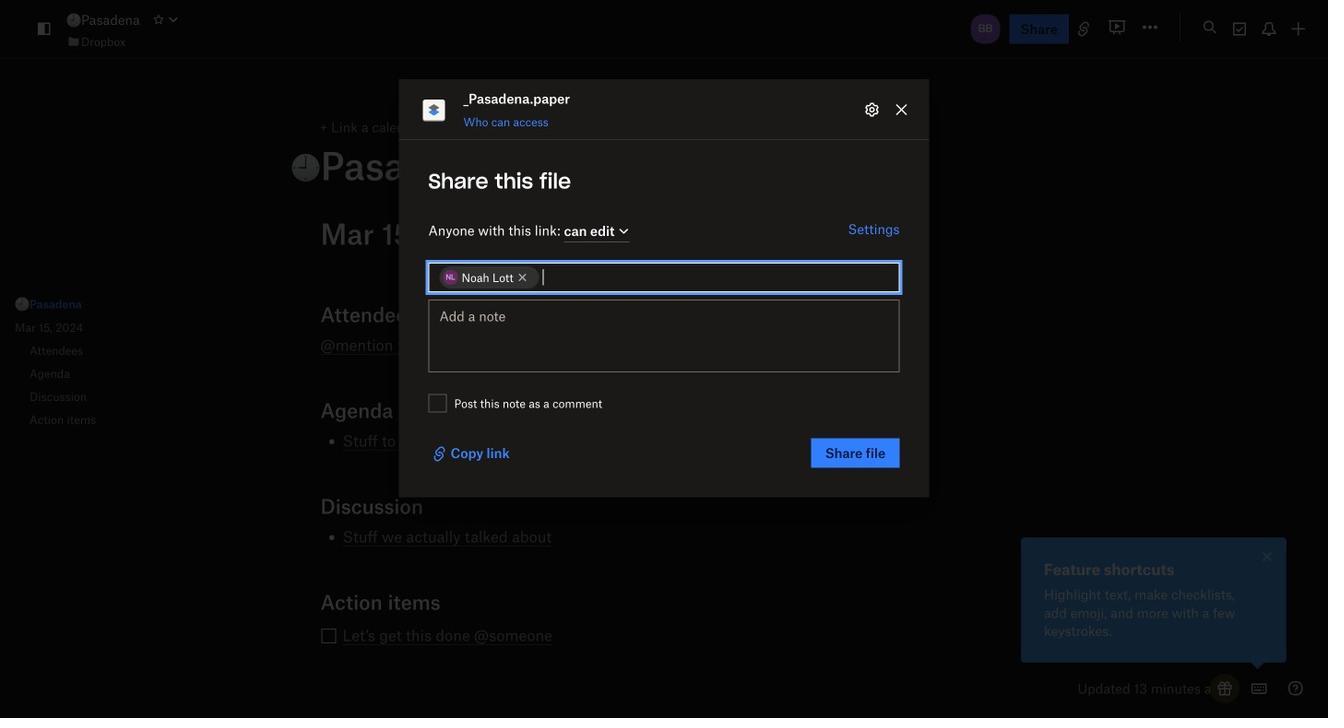 Task type: vqa. For each thing, say whether or not it's contained in the screenshot.
team shared folder, extra ROW
no



Task type: locate. For each thing, give the bounding box(es) containing it.
heading
[[291, 142, 1008, 188]]

1 vertical spatial nine o'clock image
[[15, 297, 30, 312]]

0 horizontal spatial nine o'clock image
[[15, 297, 30, 312]]

nine o'clock image
[[66, 13, 81, 28], [15, 297, 30, 312]]

dialog
[[399, 79, 930, 498]]

close image
[[1257, 546, 1279, 568]]

None text field
[[543, 267, 889, 288]]

0 vertical spatial nine o'clock image
[[66, 13, 81, 28]]

1 horizontal spatial nine o'clock image
[[66, 13, 81, 28]]

Add a note text field
[[429, 300, 900, 373]]

navigation
[[0, 274, 272, 451]]



Task type: describe. For each thing, give the bounding box(es) containing it.
overlay image
[[1257, 546, 1279, 568]]



